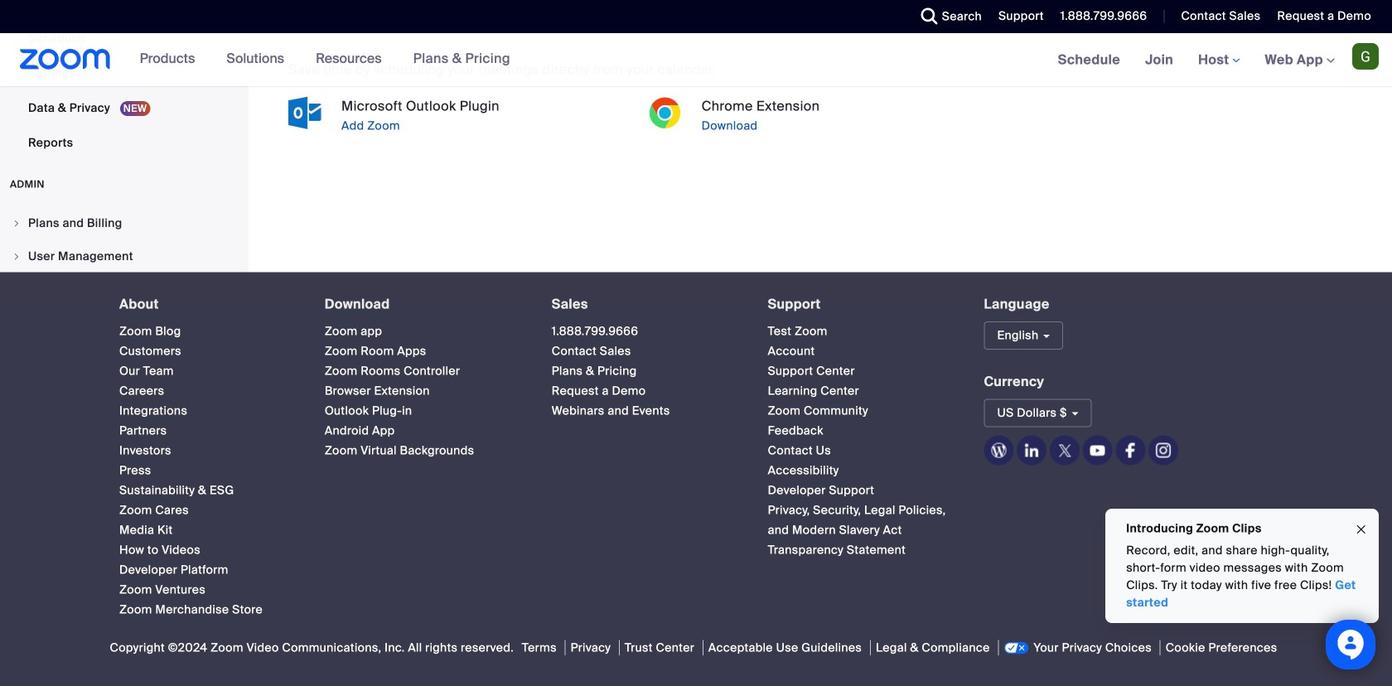 Task type: locate. For each thing, give the bounding box(es) containing it.
1 vertical spatial menu item
[[0, 241, 244, 272]]

banner
[[0, 33, 1392, 87]]

profile picture image
[[1353, 43, 1379, 70]]

menu item
[[0, 208, 244, 239], [0, 241, 244, 272]]

2 right image from the top
[[12, 252, 22, 261]]

1 heading from the left
[[119, 297, 295, 312]]

right image
[[12, 218, 22, 228], [12, 252, 22, 261]]

1 vertical spatial right image
[[12, 252, 22, 261]]

product information navigation
[[127, 33, 523, 86]]

0 vertical spatial menu item
[[0, 208, 244, 239]]

1 right image from the top
[[12, 218, 22, 228]]

zoom logo image
[[20, 49, 111, 70]]

0 vertical spatial right image
[[12, 218, 22, 228]]

close image
[[1355, 520, 1368, 539]]

right image for first menu item from the bottom of the the admin menu menu
[[12, 252, 22, 261]]

1 menu item from the top
[[0, 208, 244, 239]]

personal menu menu
[[0, 0, 244, 161]]

meetings navigation
[[1046, 33, 1392, 87]]

heading
[[119, 297, 295, 312], [325, 297, 522, 312], [552, 297, 738, 312], [768, 297, 954, 312]]



Task type: describe. For each thing, give the bounding box(es) containing it.
2 menu item from the top
[[0, 241, 244, 272]]

admin menu menu
[[0, 208, 244, 440]]

3 heading from the left
[[552, 297, 738, 312]]

2 heading from the left
[[325, 297, 522, 312]]

right image for first menu item
[[12, 218, 22, 228]]

4 heading from the left
[[768, 297, 954, 312]]



Task type: vqa. For each thing, say whether or not it's contained in the screenshot.
Home
no



